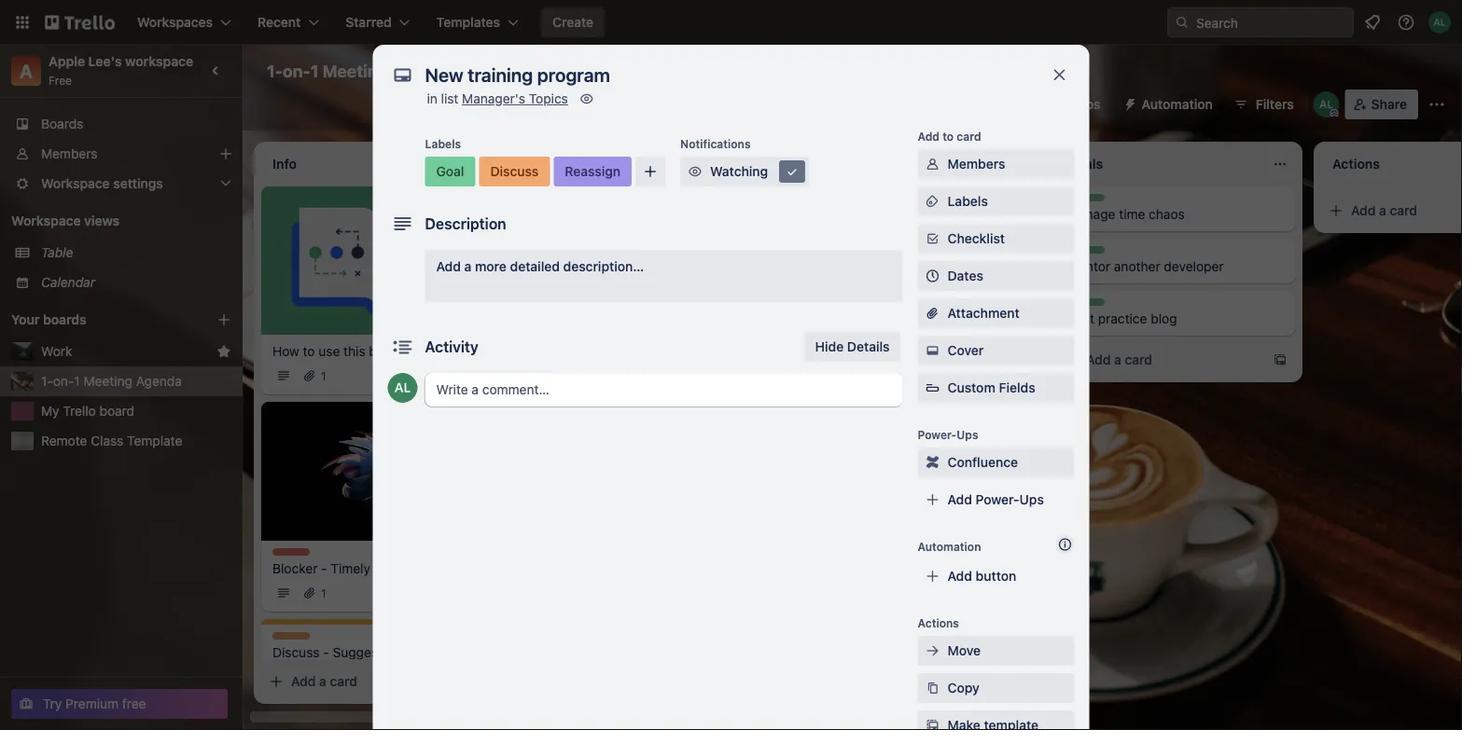 Task type: vqa. For each thing, say whether or not it's contained in the screenshot.
the within the Can you please give feedback on the report?
yes



Task type: locate. For each thing, give the bounding box(es) containing it.
goal down manage
[[1067, 247, 1092, 260]]

sm image inside the copy link
[[923, 679, 942, 698]]

1 horizontal spatial 1-
[[267, 61, 283, 81]]

copy
[[948, 681, 980, 696]]

1 horizontal spatial meeting
[[322, 61, 388, 81]]

color: green, title: "goal" element
[[425, 157, 475, 187], [1067, 194, 1105, 208], [1067, 246, 1105, 260], [1067, 299, 1105, 313]]

any
[[615, 296, 638, 312]]

workspace up the topics
[[533, 63, 602, 78]]

the inside discuss i've drafted my goals for the next few months. any feedback?
[[687, 278, 707, 293]]

1 vertical spatial color: orange, title: "discuss" element
[[537, 265, 580, 279]]

0 vertical spatial automation
[[1142, 97, 1213, 112]]

0 vertical spatial color: purple, title: "reassign" element
[[554, 157, 632, 187]]

0 vertical spatial the
[[687, 278, 707, 293]]

add
[[918, 130, 940, 143], [1351, 203, 1376, 218], [436, 259, 461, 274], [821, 345, 846, 360], [1086, 352, 1111, 368], [556, 408, 581, 424], [948, 492, 972, 508], [948, 569, 972, 584], [291, 674, 316, 690]]

reassign
[[565, 164, 621, 179], [885, 195, 933, 208]]

the down can
[[802, 304, 822, 319]]

board up remote class template
[[99, 404, 134, 419]]

how to use this board
[[272, 344, 404, 359]]

sm image inside cover link
[[923, 342, 942, 360]]

filters
[[1256, 97, 1294, 112]]

sm image down notifications
[[686, 162, 705, 181]]

1 vertical spatial -
[[323, 645, 329, 661]]

1 horizontal spatial color: purple, title: "reassign" element
[[885, 194, 933, 208]]

2 vertical spatial apple lee (applelee29) image
[[388, 373, 418, 403]]

0 vertical spatial create from template… image
[[1273, 353, 1288, 368]]

1 horizontal spatial apple lee (applelee29) image
[[1313, 91, 1340, 118]]

0 horizontal spatial 1-
[[41, 374, 53, 389]]

labels up checklist
[[948, 194, 988, 209]]

0 vertical spatial -
[[321, 561, 327, 577]]

1 vertical spatial reassign
[[885, 195, 933, 208]]

1 horizontal spatial to
[[943, 130, 954, 143]]

1 vertical spatial 1-on-1 meeting agenda
[[41, 374, 182, 389]]

discuss - suggested topic (#3) link
[[272, 644, 481, 663]]

discussion
[[374, 561, 438, 577]]

1 horizontal spatial agenda
[[392, 61, 453, 81]]

workspace
[[533, 63, 602, 78], [11, 213, 81, 229]]

sm image
[[783, 162, 802, 181], [923, 192, 942, 211], [923, 230, 942, 248], [923, 342, 942, 360], [923, 453, 942, 472], [923, 679, 942, 698]]

i
[[537, 349, 541, 364]]

1 horizontal spatial 1-on-1 meeting agenda
[[267, 61, 453, 81]]

details
[[847, 339, 890, 355]]

timely
[[331, 561, 370, 577]]

color: purple, title: "reassign" element down the topics
[[554, 157, 632, 187]]

members for members link to the left
[[41, 146, 97, 161]]

0 vertical spatial agenda
[[392, 61, 453, 81]]

members link down 'boards'
[[0, 139, 243, 169]]

0 horizontal spatial create from template… image
[[743, 409, 758, 424]]

power- inside "add power-ups" link
[[976, 492, 1019, 508]]

reassign right training
[[885, 195, 933, 208]]

to up labels link at the right top of page
[[943, 130, 954, 143]]

table
[[41, 245, 73, 260]]

fields
[[999, 380, 1035, 396]]

1 we from the left
[[578, 349, 595, 364]]

the for report?
[[802, 304, 822, 319]]

1-on-1 meeting agenda up in
[[267, 61, 453, 81]]

visible
[[606, 63, 645, 78]]

1 vertical spatial on-
[[53, 374, 74, 389]]

1 horizontal spatial members
[[948, 156, 1005, 172]]

color: red, title: "blocker" element
[[272, 549, 313, 563]]

goal for goal manage time chaos
[[1067, 195, 1092, 208]]

1 horizontal spatial reassign
[[885, 195, 933, 208]]

meeting
[[322, 61, 388, 81], [84, 374, 132, 389]]

0 vertical spatial meeting
[[322, 61, 388, 81]]

search image
[[1175, 15, 1190, 30]]

color: purple, title: "reassign" element right training
[[885, 194, 933, 208]]

reassign down the topics
[[565, 164, 621, 179]]

0 horizontal spatial on-
[[53, 374, 74, 389]]

add board image
[[216, 313, 231, 328]]

1-
[[267, 61, 283, 81], [41, 374, 53, 389]]

0 horizontal spatial workspace
[[11, 213, 81, 229]]

a link
[[11, 56, 41, 86]]

0 horizontal spatial labels
[[425, 137, 461, 150]]

sm image inside move link
[[923, 642, 942, 661]]

use
[[318, 344, 340, 359]]

create
[[552, 14, 594, 30]]

the right the for
[[687, 278, 707, 293]]

sm image inside watching button
[[783, 162, 802, 181]]

1 horizontal spatial ups
[[1019, 492, 1044, 508]]

0 vertical spatial reassign
[[565, 164, 621, 179]]

goal left "time"
[[1067, 195, 1092, 208]]

reassign new training program
[[802, 195, 933, 222]]

ups up the add button button
[[1019, 492, 1044, 508]]

sm image inside automation button
[[1116, 90, 1142, 116]]

- for suggested
[[323, 645, 329, 661]]

members link up labels link at the right top of page
[[918, 149, 1074, 179]]

None text field
[[416, 58, 1032, 91]]

next
[[710, 278, 736, 293]]

agenda up in
[[392, 61, 453, 81]]

on
[[986, 285, 1001, 300]]

0 vertical spatial power-ups
[[1032, 97, 1101, 112]]

ups left automation button
[[1076, 97, 1101, 112]]

think
[[544, 349, 574, 364]]

color: green, title: "goal" element down manage
[[1067, 246, 1105, 260]]

my trello board link
[[41, 402, 231, 421]]

training
[[833, 207, 878, 222]]

goal down mentor
[[1067, 300, 1092, 313]]

2 horizontal spatial ups
[[1076, 97, 1101, 112]]

we up some
[[578, 349, 595, 364]]

in
[[427, 91, 437, 106]]

power-ups
[[1032, 97, 1101, 112], [918, 428, 978, 441]]

automation down search image on the right of page
[[1142, 97, 1213, 112]]

create from template… image
[[1273, 353, 1288, 368], [743, 409, 758, 424]]

goal
[[436, 164, 464, 179], [1067, 195, 1092, 208], [1067, 247, 1092, 260], [1067, 300, 1092, 313]]

0 vertical spatial ups
[[1076, 97, 1101, 112]]

you
[[830, 285, 852, 300]]

automation up the add button at the bottom right of the page
[[918, 540, 981, 553]]

color: orange, title: "discuss" element up few
[[537, 265, 580, 279]]

0 horizontal spatial meeting
[[84, 374, 132, 389]]

add a card
[[1351, 203, 1417, 218], [821, 345, 887, 360], [1086, 352, 1152, 368], [556, 408, 622, 424], [291, 674, 357, 690]]

0 horizontal spatial to
[[303, 344, 315, 359]]

0 vertical spatial to
[[943, 130, 954, 143]]

in list manager's topics
[[427, 91, 568, 106]]

0 horizontal spatial power-ups
[[918, 428, 978, 441]]

color: orange, title: "discuss" element up "description"
[[479, 157, 550, 187]]

members
[[41, 146, 97, 161], [948, 156, 1005, 172]]

sm image inside checklist link
[[923, 230, 942, 248]]

2 horizontal spatial apple lee (applelee29) image
[[1429, 11, 1451, 34]]

workspace visible button
[[500, 56, 656, 86]]

reassign for reassign
[[565, 164, 621, 179]]

1 vertical spatial power-
[[918, 428, 957, 441]]

goal best practice blog
[[1067, 300, 1177, 327]]

color: orange, title: "discuss" element left suggested
[[272, 633, 315, 647]]

workspace inside button
[[533, 63, 602, 78]]

members down add to card on the right of page
[[948, 156, 1005, 172]]

1 horizontal spatial automation
[[1142, 97, 1213, 112]]

apple lee (applelee29) image right open information menu image
[[1429, 11, 1451, 34]]

1 vertical spatial labels
[[948, 194, 988, 209]]

0 vertical spatial on-
[[283, 61, 310, 81]]

blog
[[1151, 311, 1177, 327]]

goal for goal mentor another developer
[[1067, 247, 1092, 260]]

color: orange, title: "discuss" element
[[479, 157, 550, 187], [537, 265, 580, 279], [272, 633, 315, 647]]

color: green, title: "goal" element left "time"
[[1067, 194, 1105, 208]]

- left suggested
[[323, 645, 329, 661]]

share button
[[1345, 90, 1418, 119]]

1 horizontal spatial we
[[736, 349, 753, 364]]

board right 'this'
[[369, 344, 404, 359]]

0 horizontal spatial ups
[[957, 428, 978, 441]]

1 vertical spatial create from template… image
[[743, 409, 758, 424]]

sm image inside labels link
[[923, 192, 942, 211]]

we right if
[[736, 349, 753, 364]]

custom
[[948, 380, 995, 396]]

1 horizontal spatial power-ups
[[1032, 97, 1101, 112]]

- for timely
[[321, 561, 327, 577]]

for
[[667, 278, 684, 293]]

goal inside 'goal best practice blog'
[[1067, 300, 1092, 313]]

2 vertical spatial ups
[[1019, 492, 1044, 508]]

ups up the confluence
[[957, 428, 978, 441]]

apple lee's workspace free
[[49, 54, 193, 87]]

0 vertical spatial power-
[[1032, 97, 1076, 112]]

ups
[[1076, 97, 1101, 112], [957, 428, 978, 441], [1019, 492, 1044, 508]]

practice
[[1098, 311, 1147, 327]]

1 vertical spatial the
[[802, 304, 822, 319]]

i've
[[537, 278, 559, 293]]

the inside can you please give feedback on the report?
[[802, 304, 822, 319]]

1-on-1 meeting agenda
[[267, 61, 453, 81], [41, 374, 182, 389]]

i think we can improve velocity if we make some tooling changes. link
[[537, 347, 754, 384]]

free
[[122, 697, 146, 712]]

create from template… image for mentor another developer
[[1273, 353, 1288, 368]]

sm image
[[577, 90, 596, 108], [1116, 90, 1142, 116], [923, 155, 942, 174], [686, 162, 705, 181], [923, 642, 942, 661], [923, 717, 942, 731]]

workspace views
[[11, 213, 119, 229]]

0 horizontal spatial board
[[99, 404, 134, 419]]

reassign inside reassign new training program
[[885, 195, 933, 208]]

0 horizontal spatial agenda
[[136, 374, 182, 389]]

sm image for move
[[923, 642, 942, 661]]

apple lee (applelee29) image down how to use this board link
[[388, 373, 418, 403]]

1 inside text box
[[310, 61, 319, 81]]

to for card
[[943, 130, 954, 143]]

discuss inside discuss i've drafted my goals for the next few months. any feedback?
[[537, 266, 580, 279]]

- inside the discuss discuss - suggested topic (#3)
[[323, 645, 329, 661]]

1 horizontal spatial power-
[[976, 492, 1019, 508]]

boards
[[41, 116, 83, 132]]

discuss i've drafted my goals for the next few months. any feedback?
[[537, 266, 736, 312]]

automation
[[1142, 97, 1213, 112], [918, 540, 981, 553]]

1 vertical spatial apple lee (applelee29) image
[[1313, 91, 1340, 118]]

- inside blocker blocker - timely discussion (#4)
[[321, 561, 327, 577]]

blocker
[[272, 550, 313, 563], [272, 561, 318, 577]]

changes.
[[654, 367, 709, 383]]

sm image inside watching button
[[686, 162, 705, 181]]

0 vertical spatial workspace
[[533, 63, 602, 78]]

2 horizontal spatial power-
[[1032, 97, 1076, 112]]

members down 'boards'
[[41, 146, 97, 161]]

sm image right power-ups "button"
[[1116, 90, 1142, 116]]

0 vertical spatial 1-on-1 meeting agenda
[[267, 61, 453, 81]]

color: green, title: "goal" element for mentor
[[1067, 246, 1105, 260]]

0 horizontal spatial reassign
[[565, 164, 621, 179]]

color: green, title: "goal" element up "description"
[[425, 157, 475, 187]]

goal inside "goal mentor another developer"
[[1067, 247, 1092, 260]]

0 vertical spatial apple lee (applelee29) image
[[1429, 11, 1451, 34]]

1 horizontal spatial create from template… image
[[1273, 353, 1288, 368]]

0 vertical spatial board
[[369, 344, 404, 359]]

1-on-1 meeting agenda down work link
[[41, 374, 182, 389]]

0 vertical spatial 1-
[[267, 61, 283, 81]]

a
[[1379, 203, 1386, 218], [464, 259, 472, 274], [849, 345, 856, 360], [1114, 352, 1121, 368], [584, 408, 591, 424], [319, 674, 326, 690]]

goal mentor another developer
[[1067, 247, 1224, 274]]

on- inside text box
[[283, 61, 310, 81]]

calendar link
[[41, 273, 231, 292]]

workspace for workspace views
[[11, 213, 81, 229]]

card
[[957, 130, 981, 143], [1390, 203, 1417, 218], [860, 345, 887, 360], [1125, 352, 1152, 368], [595, 408, 622, 424], [330, 674, 357, 690]]

apple lee (applelee29) image
[[1429, 11, 1451, 34], [1313, 91, 1340, 118], [388, 373, 418, 403]]

cover
[[948, 343, 984, 358]]

sm image down actions in the bottom right of the page
[[923, 642, 942, 661]]

sm image down workspace visible
[[577, 90, 596, 108]]

add button
[[948, 569, 1016, 584]]

topics
[[529, 91, 568, 106]]

labels down 'list'
[[425, 137, 461, 150]]

color: green, title: "goal" element down mentor
[[1067, 299, 1105, 313]]

1 vertical spatial to
[[303, 344, 315, 359]]

1 vertical spatial power-ups
[[918, 428, 978, 441]]

apple lee (applelee29) image right the filters
[[1313, 91, 1340, 118]]

filters button
[[1228, 90, 1300, 119]]

workspace up table
[[11, 213, 81, 229]]

1 horizontal spatial on-
[[283, 61, 310, 81]]

2 vertical spatial power-
[[976, 492, 1019, 508]]

0 horizontal spatial we
[[578, 349, 595, 364]]

goal up "description"
[[436, 164, 464, 179]]

sm image down add to card on the right of page
[[923, 155, 942, 174]]

starred icon image
[[216, 344, 231, 359]]

0 horizontal spatial members
[[41, 146, 97, 161]]

0 vertical spatial labels
[[425, 137, 461, 150]]

- left timely
[[321, 561, 327, 577]]

color: orange, title: "discuss" element for i've drafted my goals for the next few months. any feedback?
[[537, 265, 580, 279]]

0 horizontal spatial the
[[687, 278, 707, 293]]

1 vertical spatial workspace
[[11, 213, 81, 229]]

sm image for checklist
[[923, 230, 942, 248]]

feedback
[[926, 285, 982, 300]]

few
[[537, 296, 559, 312]]

the for next
[[687, 278, 707, 293]]

color: purple, title: "reassign" element
[[554, 157, 632, 187], [885, 194, 933, 208]]

boards link
[[0, 109, 243, 139]]

try
[[43, 697, 62, 712]]

activity
[[425, 338, 479, 356]]

to left use
[[303, 344, 315, 359]]

1 horizontal spatial workspace
[[533, 63, 602, 78]]

manager's
[[462, 91, 525, 106]]

give
[[898, 285, 923, 300]]

sm image for watching
[[686, 162, 705, 181]]

2 vertical spatial color: orange, title: "discuss" element
[[272, 633, 315, 647]]

goal inside goal manage time chaos
[[1067, 195, 1092, 208]]

1 horizontal spatial the
[[802, 304, 822, 319]]

actions
[[918, 617, 959, 630]]

1 vertical spatial automation
[[918, 540, 981, 553]]

agenda up my trello board link
[[136, 374, 182, 389]]

copy link
[[918, 674, 1074, 704]]

0 horizontal spatial apple lee (applelee29) image
[[388, 373, 418, 403]]

try premium free
[[43, 697, 146, 712]]

sm image inside members link
[[923, 155, 942, 174]]



Task type: describe. For each thing, give the bounding box(es) containing it.
2 we from the left
[[736, 349, 753, 364]]

remote
[[41, 433, 87, 449]]

work
[[41, 344, 72, 359]]

template
[[127, 433, 182, 449]]

apple
[[49, 54, 85, 69]]

0 horizontal spatial members link
[[0, 139, 243, 169]]

discuss for discuss
[[490, 164, 539, 179]]

discuss for discuss discuss - suggested topic (#3)
[[272, 634, 315, 647]]

to for use
[[303, 344, 315, 359]]

primary element
[[0, 0, 1462, 45]]

0 vertical spatial color: orange, title: "discuss" element
[[479, 157, 550, 187]]

members for the right members link
[[948, 156, 1005, 172]]

blocker blocker - timely discussion (#4)
[[272, 550, 467, 577]]

Write a comment text field
[[425, 373, 903, 407]]

work link
[[41, 342, 209, 361]]

sm image for confluence
[[923, 453, 942, 472]]

free
[[49, 74, 72, 87]]

agenda inside text box
[[392, 61, 453, 81]]

(#4)
[[441, 561, 467, 577]]

description
[[425, 215, 506, 233]]

time
[[1119, 207, 1145, 222]]

dates
[[948, 268, 983, 284]]

watching
[[710, 164, 768, 179]]

attachment
[[948, 306, 1020, 321]]

share
[[1371, 97, 1407, 112]]

developer
[[1164, 259, 1224, 274]]

try premium free button
[[11, 690, 228, 719]]

manage time chaos link
[[1067, 205, 1284, 224]]

ups inside "button"
[[1076, 97, 1101, 112]]

0 notifications image
[[1361, 11, 1384, 34]]

sm image down the copy link
[[923, 717, 942, 731]]

report?
[[825, 304, 869, 319]]

custom fields
[[948, 380, 1035, 396]]

this
[[344, 344, 365, 359]]

remote class template
[[41, 433, 182, 449]]

can
[[802, 285, 826, 300]]

my
[[610, 278, 628, 293]]

automation inside button
[[1142, 97, 1213, 112]]

calendar
[[41, 275, 95, 290]]

watching button
[[680, 157, 809, 187]]

cover link
[[918, 336, 1074, 366]]

sm image for cover
[[923, 342, 942, 360]]

more
[[475, 259, 507, 274]]

some
[[573, 367, 606, 383]]

1 horizontal spatial labels
[[948, 194, 988, 209]]

1 blocker from the top
[[272, 550, 313, 563]]

your boards with 4 items element
[[11, 309, 188, 331]]

Search field
[[1190, 8, 1353, 36]]

apple lee's workspace link
[[49, 54, 193, 69]]

1 horizontal spatial board
[[369, 344, 404, 359]]

goal manage time chaos
[[1067, 195, 1185, 222]]

1-on-1 meeting agenda inside text box
[[267, 61, 453, 81]]

power-ups button
[[995, 90, 1112, 119]]

1 vertical spatial color: purple, title: "reassign" element
[[885, 194, 933, 208]]

mentor another developer link
[[1067, 258, 1284, 276]]

trello
[[63, 404, 96, 419]]

tooling
[[610, 367, 651, 383]]

my
[[41, 404, 59, 419]]

power-ups inside power-ups "button"
[[1032, 97, 1101, 112]]

best
[[1067, 311, 1094, 327]]

color: green, title: "goal" element for manage
[[1067, 194, 1105, 208]]

star or unstar board image
[[474, 63, 489, 78]]

0 horizontal spatial automation
[[918, 540, 981, 553]]

goal for goal best practice blog
[[1067, 300, 1092, 313]]

1 vertical spatial agenda
[[136, 374, 182, 389]]

power- inside power-ups "button"
[[1032, 97, 1076, 112]]

sm image for copy
[[923, 679, 942, 698]]

1 vertical spatial 1-
[[41, 374, 53, 389]]

back to home image
[[45, 7, 115, 37]]

1 vertical spatial meeting
[[84, 374, 132, 389]]

please
[[855, 285, 894, 300]]

(#3)
[[435, 645, 461, 661]]

manager's topics link
[[462, 91, 568, 106]]

workspace
[[125, 54, 193, 69]]

2 blocker from the top
[[272, 561, 318, 577]]

add inside button
[[948, 569, 972, 584]]

add power-ups link
[[918, 485, 1074, 515]]

hide
[[815, 339, 844, 355]]

board
[[692, 63, 728, 78]]

button
[[976, 569, 1016, 584]]

confluence
[[948, 455, 1018, 470]]

months.
[[563, 296, 611, 312]]

move link
[[918, 636, 1074, 666]]

table link
[[41, 244, 231, 262]]

goals
[[631, 278, 663, 293]]

improve
[[623, 349, 672, 364]]

meeting inside text box
[[322, 61, 388, 81]]

0 horizontal spatial 1-on-1 meeting agenda
[[41, 374, 182, 389]]

1 horizontal spatial members link
[[918, 149, 1074, 179]]

create from template… image for i've drafted my goals for the next few months. any feedback?
[[743, 409, 758, 424]]

reassign for reassign new training program
[[885, 195, 933, 208]]

make
[[537, 367, 570, 383]]

show menu image
[[1428, 95, 1446, 114]]

can you please give feedback on the report?
[[802, 285, 1001, 319]]

i've drafted my goals for the next few months. any feedback? link
[[537, 276, 754, 314]]

velocity
[[675, 349, 722, 364]]

class
[[91, 433, 123, 449]]

can you please give feedback on the report? link
[[802, 284, 1019, 321]]

your
[[11, 312, 40, 328]]

1 vertical spatial board
[[99, 404, 134, 419]]

color: green, title: "goal" element for best
[[1067, 299, 1105, 313]]

workspace for workspace visible
[[533, 63, 602, 78]]

goal for goal
[[436, 164, 464, 179]]

boards
[[43, 312, 86, 328]]

topic
[[401, 645, 431, 661]]

can
[[598, 349, 620, 364]]

discuss discuss - suggested topic (#3)
[[272, 634, 461, 661]]

program
[[882, 207, 933, 222]]

drafted
[[562, 278, 606, 293]]

remote class template link
[[41, 432, 231, 451]]

mentor
[[1067, 259, 1110, 274]]

another
[[1114, 259, 1160, 274]]

sm image for automation
[[1116, 90, 1142, 116]]

sm image for members
[[923, 155, 942, 174]]

apple lee (applelee29) image inside 'primary' element
[[1429, 11, 1451, 34]]

automation button
[[1116, 90, 1224, 119]]

Board name text field
[[258, 56, 463, 86]]

labels link
[[918, 187, 1074, 216]]

sm image for labels
[[923, 192, 942, 211]]

your boards
[[11, 312, 86, 328]]

discuss for discuss i've drafted my goals for the next few months. any feedback?
[[537, 266, 580, 279]]

1- inside text box
[[267, 61, 283, 81]]

1 vertical spatial ups
[[957, 428, 978, 441]]

detailed
[[510, 259, 560, 274]]

move
[[948, 643, 981, 659]]

open information menu image
[[1397, 13, 1415, 32]]

feedback?
[[641, 296, 704, 312]]

create button
[[541, 7, 605, 37]]

color: orange, title: "discuss" element for discuss - suggested topic (#3)
[[272, 633, 315, 647]]

customize views image
[[749, 62, 767, 80]]

hide details link
[[804, 332, 901, 362]]

0 horizontal spatial power-
[[918, 428, 957, 441]]

notifications
[[680, 137, 751, 150]]

0 horizontal spatial color: purple, title: "reassign" element
[[554, 157, 632, 187]]

manage
[[1067, 207, 1115, 222]]

premium
[[65, 697, 119, 712]]



